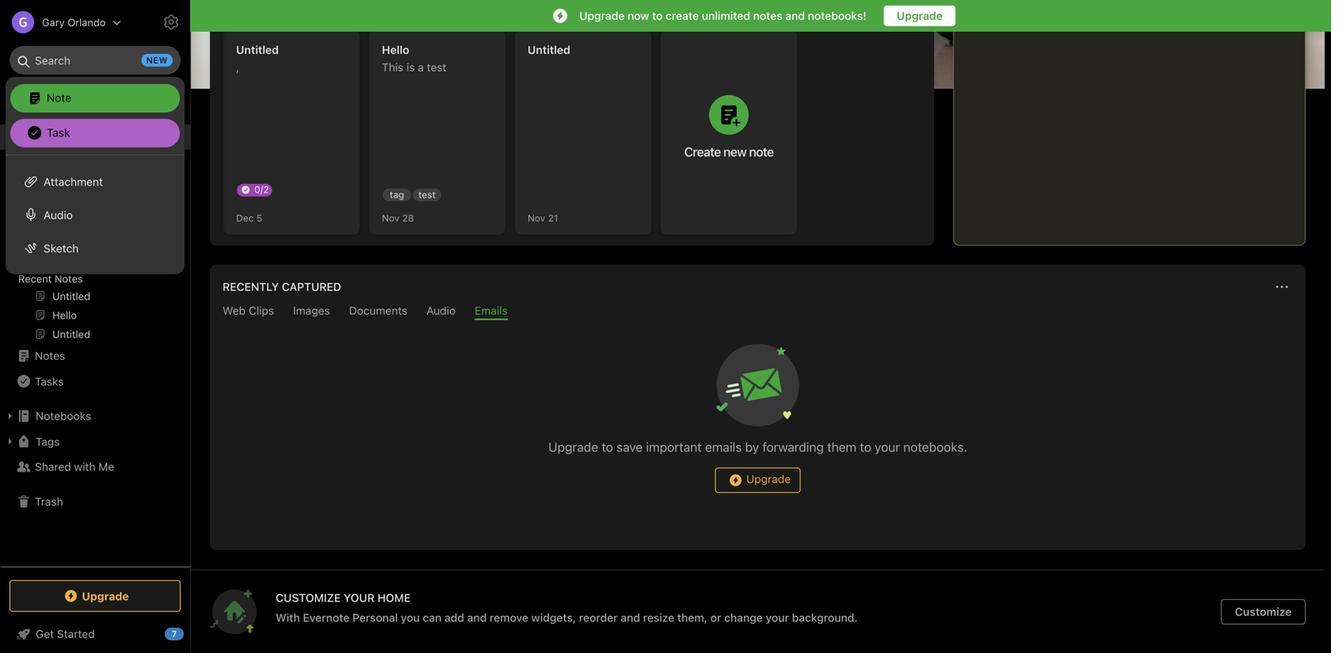 Task type: vqa. For each thing, say whether or not it's contained in the screenshot.
row group
no



Task type: describe. For each thing, give the bounding box(es) containing it.
untitled for untitled ,
[[236, 43, 279, 56]]

notebook,
[[29, 223, 77, 235]]

notebooks link
[[0, 403, 189, 429]]

recent notes
[[18, 273, 83, 285]]

new inside button
[[724, 144, 747, 159]]

you
[[401, 611, 420, 624]]

nov for nov 21
[[528, 212, 546, 224]]

new inside search field
[[146, 55, 168, 65]]

icon
[[87, 208, 107, 220]]

resize
[[643, 611, 675, 624]]

captured
[[282, 280, 341, 293]]

untitled for untitled
[[528, 43, 571, 56]]

settings image
[[162, 13, 181, 32]]

good
[[210, 48, 248, 66]]

reorder
[[579, 611, 618, 624]]

shared with me link
[[0, 454, 189, 480]]

dec
[[236, 212, 254, 224]]

is
[[407, 61, 415, 74]]

notebooks.
[[904, 440, 968, 455]]

change
[[725, 611, 763, 624]]

hello this is a test
[[382, 43, 447, 74]]

unlimited
[[702, 9, 751, 22]]

with
[[74, 460, 96, 473]]

1 vertical spatial customize button
[[1221, 599, 1306, 625]]

tasks button
[[0, 369, 189, 394]]

upgrade button inside emails tab panel
[[715, 468, 801, 493]]

recent
[[18, 273, 52, 285]]

upgrade button
[[10, 580, 181, 612]]

with
[[276, 611, 300, 624]]

note button
[[10, 84, 180, 113]]

shared with me
[[35, 460, 114, 473]]

upgrade for rightmost upgrade button
[[897, 9, 943, 22]]

click
[[29, 208, 52, 220]]

your inside the customize your home with evernote personal you can add and remove widgets, reorder and resize them, or change your background.
[[766, 611, 789, 624]]

create new note
[[685, 144, 774, 159]]

notes inside 'group'
[[55, 273, 83, 285]]

home link
[[0, 124, 190, 150]]

tag inside icon on a note, notebook, stack or tag to add it here.
[[121, 223, 137, 235]]

note,
[[133, 208, 157, 220]]

afternoon,
[[252, 48, 323, 66]]

0 horizontal spatial and
[[467, 611, 487, 624]]

good afternoon, gary!
[[210, 48, 364, 66]]

on
[[110, 208, 122, 220]]

images tab
[[293, 304, 330, 320]]

recently captured button
[[220, 277, 341, 296]]

a inside icon on a note, notebook, stack or tag to add it here.
[[125, 208, 130, 220]]

,
[[236, 61, 239, 74]]

Help and Learning task checklist field
[[0, 621, 190, 647]]

1 vertical spatial customize
[[1236, 605, 1292, 618]]

stack
[[80, 223, 105, 235]]

your inside emails tab panel
[[875, 440, 900, 455]]

your
[[344, 591, 375, 604]]

new button
[[10, 83, 181, 112]]

this
[[382, 61, 404, 74]]

orlando
[[68, 16, 106, 28]]

to right them
[[860, 440, 872, 455]]

a inside the hello this is a test
[[418, 61, 424, 74]]

to right now
[[652, 9, 663, 22]]

evernote
[[303, 611, 350, 624]]

notebooks!
[[808, 9, 867, 22]]

important
[[646, 440, 702, 455]]

sketch
[[44, 242, 79, 255]]

shortcuts button
[[0, 150, 189, 175]]

get
[[36, 627, 54, 640]]

recently captured
[[223, 280, 341, 293]]

click the ...
[[29, 208, 84, 220]]

save
[[617, 440, 643, 455]]

new search field
[[21, 46, 173, 75]]

documents tab
[[349, 304, 408, 320]]

7
[[172, 629, 177, 639]]

audio button
[[6, 198, 185, 231]]

note
[[749, 144, 774, 159]]

notes
[[753, 9, 783, 22]]

upgrade now to create unlimited notes and notebooks!
[[580, 9, 867, 22]]

21
[[548, 212, 558, 224]]

hello
[[382, 43, 409, 56]]

nov 28
[[382, 212, 414, 224]]

gary
[[42, 16, 65, 28]]

home
[[378, 591, 411, 604]]

Search text field
[[21, 46, 170, 75]]

create new note tab panel
[[210, 16, 935, 246]]

notes link
[[0, 343, 189, 369]]

5
[[257, 212, 262, 224]]

expand tags image
[[4, 435, 17, 448]]

them,
[[678, 611, 708, 624]]

note creation menu element
[[10, 81, 180, 151]]

emails
[[475, 304, 508, 317]]

customize
[[276, 591, 341, 604]]

tags
[[36, 435, 60, 448]]

untitled ,
[[236, 43, 279, 74]]

Account field
[[0, 6, 122, 38]]

nov 21
[[528, 212, 558, 224]]

28
[[402, 212, 414, 224]]

web
[[223, 304, 246, 317]]

audio inside tab list
[[427, 304, 456, 317]]

create new note button
[[661, 30, 797, 235]]



Task type: locate. For each thing, give the bounding box(es) containing it.
tab list
[[213, 304, 1303, 320]]

upgrade inside popup button
[[82, 590, 129, 603]]

1 vertical spatial tag
[[121, 223, 137, 235]]

group
[[0, 175, 189, 350]]

your right them
[[875, 440, 900, 455]]

them
[[828, 440, 857, 455]]

started
[[57, 627, 95, 640]]

tag inside create new note tab panel
[[390, 189, 404, 200]]

1 nov from the left
[[382, 212, 400, 224]]

shortcuts
[[36, 156, 85, 169]]

0 horizontal spatial or
[[108, 223, 118, 235]]

dec 5
[[236, 212, 262, 224]]

to inside icon on a note, notebook, stack or tag to add it here.
[[139, 223, 149, 235]]

images
[[293, 304, 330, 317]]

to down note,
[[139, 223, 149, 235]]

now
[[628, 9, 649, 22]]

shared
[[35, 460, 71, 473]]

a right on at the top of the page
[[125, 208, 130, 220]]

add inside the customize your home with evernote personal you can add and remove widgets, reorder and resize them, or change your background.
[[445, 611, 465, 624]]

0 vertical spatial customize button
[[1220, 44, 1306, 70]]

it
[[50, 237, 56, 249]]

upgrade for upgrade to save important emails by forwarding them to your notebooks.
[[549, 440, 599, 455]]

web clips
[[223, 304, 274, 317]]

nov
[[382, 212, 400, 224], [528, 212, 546, 224]]

new
[[146, 55, 168, 65], [724, 144, 747, 159]]

remove
[[490, 611, 529, 624]]

can
[[423, 611, 442, 624]]

test
[[427, 61, 447, 74], [419, 189, 436, 200]]

the
[[55, 208, 70, 220]]

task
[[47, 126, 70, 139]]

new down the settings icon
[[146, 55, 168, 65]]

personal
[[353, 611, 398, 624]]

0 vertical spatial notes
[[55, 273, 83, 285]]

web clips tab
[[223, 304, 274, 320]]

tree
[[0, 124, 190, 566]]

1 vertical spatial add
[[445, 611, 465, 624]]

More actions field
[[1271, 276, 1294, 298]]

customize button
[[1220, 44, 1306, 70], [1221, 599, 1306, 625]]

notes down sketch at left
[[55, 273, 83, 285]]

0 vertical spatial audio
[[44, 208, 73, 221]]

2 untitled from the left
[[528, 43, 571, 56]]

background.
[[792, 611, 858, 624]]

a
[[418, 61, 424, 74], [125, 208, 130, 220]]

1 horizontal spatial new
[[724, 144, 747, 159]]

0 vertical spatial customize
[[1248, 51, 1300, 62]]

add right can in the left of the page
[[445, 611, 465, 624]]

test inside the hello this is a test
[[427, 61, 447, 74]]

0 vertical spatial new
[[146, 55, 168, 65]]

add
[[29, 237, 47, 249], [445, 611, 465, 624]]

task button
[[10, 119, 180, 147]]

notes inside notes link
[[35, 349, 65, 362]]

2 horizontal spatial and
[[786, 9, 805, 22]]

1 vertical spatial your
[[766, 611, 789, 624]]

1 vertical spatial notes
[[35, 349, 65, 362]]

1 horizontal spatial your
[[875, 440, 900, 455]]

attachment
[[44, 175, 103, 188]]

or inside the customize your home with evernote personal you can add and remove widgets, reorder and resize them, or change your background.
[[711, 611, 722, 624]]

0 vertical spatial tag
[[390, 189, 404, 200]]

...
[[73, 208, 84, 220]]

add left it on the top of page
[[29, 237, 47, 249]]

0 vertical spatial add
[[29, 237, 47, 249]]

gary orlando
[[42, 16, 106, 28]]

1 horizontal spatial or
[[711, 611, 722, 624]]

new left note
[[724, 144, 747, 159]]

customize your home with evernote personal you can add and remove widgets, reorder and resize them, or change your background.
[[276, 591, 858, 624]]

attachment button
[[6, 165, 185, 198]]

add inside icon on a note, notebook, stack or tag to add it here.
[[29, 237, 47, 249]]

nov left the 21
[[528, 212, 546, 224]]

forwarding
[[763, 440, 824, 455]]

1 horizontal spatial tag
[[390, 189, 404, 200]]

1 horizontal spatial a
[[418, 61, 424, 74]]

or inside icon on a note, notebook, stack or tag to add it here.
[[108, 223, 118, 235]]

1 untitled from the left
[[236, 43, 279, 56]]

your
[[875, 440, 900, 455], [766, 611, 789, 624]]

0 horizontal spatial your
[[766, 611, 789, 624]]

untitled
[[236, 43, 279, 56], [528, 43, 571, 56]]

home
[[35, 130, 65, 143]]

and right notes
[[786, 9, 805, 22]]

1 vertical spatial a
[[125, 208, 130, 220]]

emails tab
[[475, 304, 508, 320]]

tab list containing web clips
[[213, 304, 1303, 320]]

0 horizontal spatial nov
[[382, 212, 400, 224]]

group containing click the
[[0, 175, 189, 350]]

trash link
[[0, 489, 189, 514]]

documents
[[349, 304, 408, 317]]

1 horizontal spatial untitled
[[528, 43, 571, 56]]

1 horizontal spatial add
[[445, 611, 465, 624]]

customize
[[1248, 51, 1300, 62], [1236, 605, 1292, 618]]

to
[[652, 9, 663, 22], [139, 223, 149, 235], [602, 440, 613, 455], [860, 440, 872, 455]]

recently
[[223, 280, 279, 293]]

or
[[108, 223, 118, 235], [711, 611, 722, 624]]

1 horizontal spatial and
[[621, 611, 640, 624]]

1 vertical spatial or
[[711, 611, 722, 624]]

your right the change
[[766, 611, 789, 624]]

emails
[[705, 440, 742, 455]]

tags button
[[0, 429, 189, 454]]

notes
[[55, 273, 83, 285], [35, 349, 65, 362]]

tag up nov 28
[[390, 189, 404, 200]]

audio left emails on the top left
[[427, 304, 456, 317]]

0 vertical spatial a
[[418, 61, 424, 74]]

expand notebooks image
[[4, 410, 17, 422]]

1 vertical spatial new
[[724, 144, 747, 159]]

0 vertical spatial test
[[427, 61, 447, 74]]

upgrade for upgrade now to create unlimited notes and notebooks!
[[580, 9, 625, 22]]

more actions image
[[1273, 277, 1292, 296]]

0 vertical spatial upgrade button
[[884, 6, 956, 26]]

0 horizontal spatial tag
[[121, 223, 137, 235]]

1 vertical spatial test
[[419, 189, 436, 200]]

0/2
[[254, 184, 269, 195]]

audio up notebook,
[[44, 208, 73, 221]]

1 vertical spatial upgrade button
[[715, 468, 801, 493]]

0 vertical spatial or
[[108, 223, 118, 235]]

sketch button
[[6, 231, 185, 265]]

note
[[47, 91, 71, 104]]

create
[[666, 9, 699, 22]]

to left save
[[602, 440, 613, 455]]

1 horizontal spatial upgrade button
[[884, 6, 956, 26]]

clips
[[249, 304, 274, 317]]

tasks
[[35, 375, 64, 388]]

upgrade to save important emails by forwarding them to your notebooks.
[[549, 440, 968, 455]]

and left resize at bottom
[[621, 611, 640, 624]]

and left remove
[[467, 611, 487, 624]]

new
[[35, 91, 58, 104]]

0 horizontal spatial new
[[146, 55, 168, 65]]

by
[[745, 440, 759, 455]]

0 horizontal spatial audio
[[44, 208, 73, 221]]

1 horizontal spatial audio
[[427, 304, 456, 317]]

click to collapse image
[[184, 624, 196, 643]]

notes up the tasks
[[35, 349, 65, 362]]

0 horizontal spatial a
[[125, 208, 130, 220]]

0 vertical spatial your
[[875, 440, 900, 455]]

or down on at the top of the page
[[108, 223, 118, 235]]

nov left 28
[[382, 212, 400, 224]]

create
[[685, 144, 721, 159]]

0 horizontal spatial untitled
[[236, 43, 279, 56]]

gary!
[[327, 48, 364, 66]]

icon on a note, notebook, stack or tag to add it here.
[[29, 208, 157, 249]]

Start writing… text field
[[967, 1, 1305, 232]]

upgrade button
[[884, 6, 956, 26], [715, 468, 801, 493]]

trash
[[35, 495, 63, 508]]

audio inside "button"
[[44, 208, 73, 221]]

2 nov from the left
[[528, 212, 546, 224]]

group inside tree
[[0, 175, 189, 350]]

me
[[99, 460, 114, 473]]

1 vertical spatial audio
[[427, 304, 456, 317]]

notebooks
[[36, 409, 91, 422]]

1 horizontal spatial nov
[[528, 212, 546, 224]]

tag down on at the top of the page
[[121, 223, 137, 235]]

0 horizontal spatial upgrade button
[[715, 468, 801, 493]]

or right them,
[[711, 611, 722, 624]]

nov for nov 28
[[382, 212, 400, 224]]

0 horizontal spatial add
[[29, 237, 47, 249]]

audio tab
[[427, 304, 456, 320]]

tree containing home
[[0, 124, 190, 566]]

a right is
[[418, 61, 424, 74]]

emails tab panel
[[210, 320, 1306, 550]]



